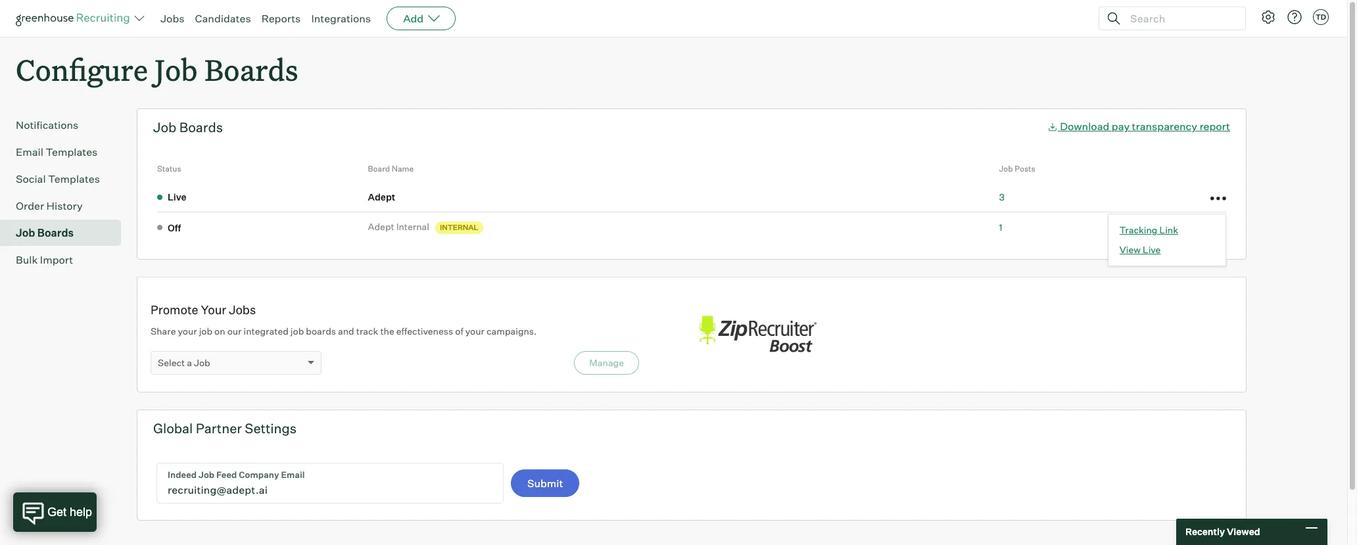 Task type: describe. For each thing, give the bounding box(es) containing it.
td button
[[1314, 9, 1330, 25]]

configure image
[[1261, 9, 1277, 25]]

link
[[1160, 224, 1179, 235]]

name
[[392, 164, 414, 174]]

viewed
[[1228, 526, 1261, 538]]

off
[[168, 222, 181, 233]]

adept internal
[[368, 221, 430, 232]]

adept internal link
[[368, 220, 434, 233]]

share your job on our integrated job boards and track the effectiveness of your campaigns.
[[151, 326, 537, 337]]

recently viewed
[[1186, 526, 1261, 538]]

bulk import
[[16, 253, 73, 267]]

download pay transparency report
[[1061, 120, 1231, 133]]

job down the jobs link
[[155, 50, 198, 89]]

adept link
[[368, 190, 399, 203]]

greenhouse recruiting image
[[16, 11, 134, 26]]

3
[[1000, 191, 1005, 202]]

0 horizontal spatial live
[[168, 192, 187, 203]]

promote your jobs
[[151, 303, 256, 317]]

job left posts
[[1000, 164, 1014, 174]]

social templates link
[[16, 171, 116, 187]]

boards
[[306, 326, 336, 337]]

bulk import link
[[16, 252, 116, 268]]

job right a
[[194, 357, 210, 369]]

job boards link
[[16, 225, 116, 241]]

posts
[[1015, 164, 1036, 174]]

email templates
[[16, 146, 98, 159]]

view live link
[[1120, 243, 1215, 256]]

tracking link link
[[1120, 223, 1215, 237]]

1 vertical spatial job boards
[[16, 226, 74, 240]]

1 link
[[1000, 222, 1003, 233]]

Search text field
[[1128, 9, 1234, 28]]

view
[[1120, 244, 1141, 255]]

1 job from the left
[[199, 326, 213, 337]]

configure job boards
[[16, 50, 298, 89]]

recently
[[1186, 526, 1226, 538]]

select a job
[[158, 357, 210, 369]]

boards inside job boards link
[[37, 226, 74, 240]]

tracking
[[1120, 224, 1158, 235]]

configure
[[16, 50, 148, 89]]

2 your from the left
[[466, 326, 485, 337]]

settings
[[245, 420, 297, 437]]

1 vertical spatial boards
[[179, 119, 223, 136]]

board
[[368, 164, 390, 174]]

tracking link
[[1120, 224, 1179, 235]]

internal inside adept internal link
[[396, 221, 430, 232]]

share
[[151, 326, 176, 337]]

td button
[[1311, 7, 1332, 28]]

zip recruiter image
[[692, 309, 824, 361]]

a
[[187, 357, 192, 369]]

notifications link
[[16, 117, 116, 133]]

pay
[[1112, 120, 1130, 133]]

1 your from the left
[[178, 326, 197, 337]]



Task type: locate. For each thing, give the bounding box(es) containing it.
1 vertical spatial jobs
[[229, 303, 256, 317]]

1 horizontal spatial live
[[1143, 244, 1161, 255]]

adept down adept "link"
[[368, 221, 394, 232]]

boards up import
[[37, 226, 74, 240]]

report
[[1200, 120, 1231, 133]]

your
[[178, 326, 197, 337], [466, 326, 485, 337]]

submit button
[[511, 470, 580, 497]]

the
[[381, 326, 395, 337]]

1 vertical spatial adept
[[368, 221, 394, 232]]

bulk
[[16, 253, 38, 267]]

add button
[[387, 7, 456, 30]]

your right share
[[178, 326, 197, 337]]

reports
[[262, 12, 301, 25]]

board name
[[368, 164, 414, 174]]

0 vertical spatial jobs
[[161, 12, 185, 25]]

history
[[46, 199, 83, 213]]

boards up status
[[179, 119, 223, 136]]

0 horizontal spatial job boards
[[16, 226, 74, 240]]

order
[[16, 199, 44, 213]]

1 vertical spatial live
[[1143, 244, 1161, 255]]

job boards
[[153, 119, 223, 136], [16, 226, 74, 240]]

promote
[[151, 303, 198, 317]]

2 vertical spatial boards
[[37, 226, 74, 240]]

templates inside social templates link
[[48, 172, 100, 186]]

candidates link
[[195, 12, 251, 25]]

templates up social templates link
[[46, 146, 98, 159]]

live down tracking link
[[1143, 244, 1161, 255]]

0 vertical spatial adept
[[368, 191, 396, 202]]

social templates
[[16, 172, 100, 186]]

templates for social templates
[[48, 172, 100, 186]]

status
[[157, 164, 181, 174]]

integrations link
[[311, 12, 371, 25]]

download pay transparency report link
[[1048, 120, 1231, 133]]

live
[[168, 192, 187, 203], [1143, 244, 1161, 255]]

jobs up our in the bottom left of the page
[[229, 303, 256, 317]]

td
[[1316, 12, 1327, 22]]

3 link
[[1000, 191, 1005, 202]]

boards down candidates 'link'
[[205, 50, 298, 89]]

0 vertical spatial boards
[[205, 50, 298, 89]]

1 vertical spatial templates
[[48, 172, 100, 186]]

job left boards
[[291, 326, 304, 337]]

1 horizontal spatial jobs
[[229, 303, 256, 317]]

global partner settings
[[153, 420, 297, 437]]

job boards up status
[[153, 119, 223, 136]]

job left on
[[199, 326, 213, 337]]

job posts
[[1000, 164, 1036, 174]]

our
[[227, 326, 242, 337]]

Indeed Job Feed Company Email text field
[[157, 464, 503, 503]]

templates down email templates link in the left top of the page
[[48, 172, 100, 186]]

live down status
[[168, 192, 187, 203]]

0 horizontal spatial your
[[178, 326, 197, 337]]

1 adept from the top
[[368, 191, 396, 202]]

jobs left candidates 'link'
[[161, 12, 185, 25]]

1 horizontal spatial job boards
[[153, 119, 223, 136]]

social
[[16, 172, 46, 186]]

0 vertical spatial templates
[[46, 146, 98, 159]]

job up bulk
[[16, 226, 35, 240]]

integrated
[[244, 326, 289, 337]]

order history
[[16, 199, 83, 213]]

0 horizontal spatial job
[[199, 326, 213, 337]]

internal down adept "link"
[[396, 221, 430, 232]]

of
[[455, 326, 464, 337]]

jobs link
[[161, 12, 185, 25]]

0 vertical spatial job boards
[[153, 119, 223, 136]]

1 horizontal spatial job
[[291, 326, 304, 337]]

submit
[[528, 477, 563, 490]]

on
[[215, 326, 225, 337]]

select
[[158, 357, 185, 369]]

1 horizontal spatial your
[[466, 326, 485, 337]]

adept for adept internal
[[368, 221, 394, 232]]

internal
[[396, 221, 430, 232], [440, 223, 479, 232]]

0 horizontal spatial jobs
[[161, 12, 185, 25]]

import
[[40, 253, 73, 267]]

integrations
[[311, 12, 371, 25]]

templates for email templates
[[46, 146, 98, 159]]

adept
[[368, 191, 396, 202], [368, 221, 394, 232]]

order history link
[[16, 198, 116, 214]]

adept down board at the top left of the page
[[368, 191, 396, 202]]

reports link
[[262, 12, 301, 25]]

job
[[155, 50, 198, 89], [153, 119, 177, 136], [1000, 164, 1014, 174], [16, 226, 35, 240], [194, 357, 210, 369]]

download
[[1061, 120, 1110, 133]]

jobs
[[161, 12, 185, 25], [229, 303, 256, 317]]

view live
[[1120, 244, 1161, 255]]

adept for adept
[[368, 191, 396, 202]]

0 vertical spatial live
[[168, 192, 187, 203]]

campaigns.
[[487, 326, 537, 337]]

effectiveness
[[397, 326, 453, 337]]

templates
[[46, 146, 98, 159], [48, 172, 100, 186]]

email templates link
[[16, 144, 116, 160]]

notifications
[[16, 119, 79, 132]]

track
[[356, 326, 379, 337]]

job up status
[[153, 119, 177, 136]]

job
[[199, 326, 213, 337], [291, 326, 304, 337]]

2 job from the left
[[291, 326, 304, 337]]

partner
[[196, 420, 242, 437]]

your
[[201, 303, 226, 317]]

templates inside email templates link
[[46, 146, 98, 159]]

candidates
[[195, 12, 251, 25]]

add
[[403, 12, 424, 25]]

email
[[16, 146, 43, 159]]

adept inside "link"
[[368, 191, 396, 202]]

your right of
[[466, 326, 485, 337]]

transparency
[[1133, 120, 1198, 133]]

job boards up bulk import
[[16, 226, 74, 240]]

global
[[153, 420, 193, 437]]

internal right adept internal link
[[440, 223, 479, 232]]

0 horizontal spatial internal
[[396, 221, 430, 232]]

and
[[338, 326, 354, 337]]

1
[[1000, 222, 1003, 233]]

1 horizontal spatial internal
[[440, 223, 479, 232]]

2 adept from the top
[[368, 221, 394, 232]]

boards
[[205, 50, 298, 89], [179, 119, 223, 136], [37, 226, 74, 240]]



Task type: vqa. For each thing, say whether or not it's contained in the screenshot.
the top Pipeline
no



